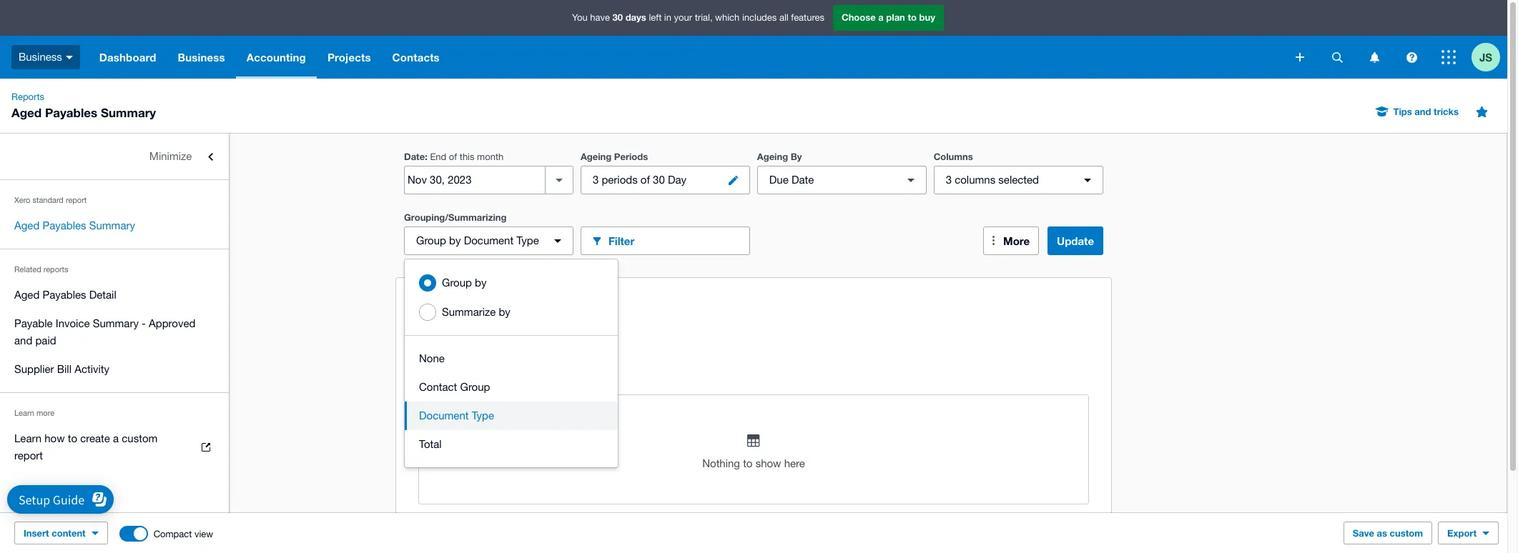 Task type: locate. For each thing, give the bounding box(es) containing it.
group up summarize
[[442, 277, 472, 289]]

reports link
[[6, 90, 50, 104]]

summary inside payable invoice summary - approved and paid
[[93, 317, 139, 330]]

group by button
[[405, 268, 618, 297]]

to left show
[[743, 458, 753, 470]]

1 vertical spatial learn
[[14, 433, 42, 445]]

2 horizontal spatial ageing
[[757, 151, 788, 162]]

1 vertical spatial of
[[641, 174, 650, 186]]

a left plan
[[878, 12, 884, 23]]

contact
[[419, 381, 457, 393]]

2 vertical spatial group
[[460, 381, 490, 393]]

as
[[1377, 528, 1387, 539]]

trial,
[[695, 12, 713, 23]]

svg image
[[1332, 52, 1343, 63], [1406, 52, 1417, 63], [1296, 53, 1304, 61]]

2 vertical spatial payables
[[43, 289, 86, 301]]

contact group
[[419, 381, 490, 393]]

report up aged payables summary
[[66, 196, 87, 205]]

custom right create
[[122, 433, 158, 445]]

summary
[[101, 105, 156, 120], [89, 220, 135, 232], [93, 317, 139, 330]]

learn down learn more
[[14, 433, 42, 445]]

1 horizontal spatial type
[[517, 235, 539, 247]]

group down grouping/summarizing
[[416, 235, 446, 247]]

0 vertical spatial learn
[[14, 409, 34, 418]]

of inside button
[[641, 174, 650, 186]]

1 horizontal spatial custom
[[1390, 528, 1423, 539]]

payable invoice summary - approved and paid
[[14, 317, 196, 347]]

2 horizontal spatial of
[[641, 174, 650, 186]]

business inside business as of november 30, 2023 ageing by due date
[[419, 335, 463, 347]]

group
[[416, 235, 446, 247], [442, 277, 472, 289], [460, 381, 490, 393]]

0 vertical spatial custom
[[122, 433, 158, 445]]

ageing for ageing by
[[757, 151, 788, 162]]

by up summarize by on the bottom of page
[[475, 277, 487, 289]]

navigation inside banner
[[89, 36, 1286, 79]]

date inside popup button
[[792, 174, 814, 186]]

related
[[14, 265, 41, 274]]

of right the as
[[434, 352, 444, 364]]

0 horizontal spatial report
[[14, 450, 43, 462]]

by
[[449, 235, 461, 247], [475, 277, 487, 289], [499, 306, 510, 318], [455, 369, 467, 381]]

group for group by
[[442, 277, 472, 289]]

Report title field
[[415, 296, 1083, 329]]

aged down xero
[[14, 220, 40, 232]]

to inside learn how to create a custom report
[[68, 433, 77, 445]]

1 vertical spatial a
[[113, 433, 119, 445]]

xero standard report
[[14, 196, 87, 205]]

1 horizontal spatial to
[[743, 458, 753, 470]]

ageing down none
[[419, 369, 452, 381]]

document down grouping/summarizing
[[464, 235, 514, 247]]

a inside banner
[[878, 12, 884, 23]]

0 vertical spatial group
[[416, 235, 446, 247]]

learn left more
[[14, 409, 34, 418]]

svg image left js
[[1442, 50, 1456, 64]]

payables
[[45, 105, 97, 120], [43, 220, 86, 232], [43, 289, 86, 301]]

insert content button
[[14, 522, 108, 545]]

learn inside learn how to create a custom report
[[14, 433, 42, 445]]

by down group by button
[[499, 306, 510, 318]]

ageing left by
[[757, 151, 788, 162]]

invoice
[[56, 317, 90, 330]]

3 inside button
[[593, 174, 599, 186]]

learn for learn how to create a custom report
[[14, 433, 42, 445]]

minimize button
[[0, 142, 229, 171]]

0 horizontal spatial custom
[[122, 433, 158, 445]]

type up group by button
[[517, 235, 539, 247]]

summary left -
[[93, 317, 139, 330]]

of left this
[[449, 152, 457, 162]]

payables down the reports link
[[45, 105, 97, 120]]

aged payables summary link
[[0, 212, 229, 240]]

1 vertical spatial custom
[[1390, 528, 1423, 539]]

list box
[[405, 260, 618, 468]]

learn how to create a custom report link
[[0, 425, 229, 471]]

2 horizontal spatial to
[[908, 12, 917, 23]]

tips
[[1393, 106, 1412, 117]]

all
[[779, 12, 789, 23]]

1 horizontal spatial business
[[178, 51, 225, 64]]

a inside learn how to create a custom report
[[113, 433, 119, 445]]

1 vertical spatial summary
[[89, 220, 135, 232]]

activity
[[74, 363, 109, 375]]

to inside banner
[[908, 12, 917, 23]]

1 horizontal spatial svg image
[[1370, 52, 1379, 63]]

filter
[[608, 234, 634, 247]]

svg image up the "reports aged payables summary"
[[66, 56, 73, 59]]

3 down the columns on the top of page
[[946, 174, 952, 186]]

1 horizontal spatial a
[[878, 12, 884, 23]]

your
[[674, 12, 692, 23]]

update
[[1057, 235, 1094, 247]]

in
[[664, 12, 671, 23]]

type inside document type button
[[472, 410, 494, 422]]

business
[[19, 51, 62, 63], [178, 51, 225, 64], [419, 335, 463, 347]]

features
[[791, 12, 824, 23]]

list of convenience dates image
[[545, 166, 573, 195]]

1 horizontal spatial of
[[449, 152, 457, 162]]

report down learn more
[[14, 450, 43, 462]]

group inside "popup button"
[[416, 235, 446, 247]]

of right periods
[[641, 174, 650, 186]]

type down contact group button
[[472, 410, 494, 422]]

js
[[1479, 50, 1492, 63]]

0 vertical spatial to
[[908, 12, 917, 23]]

business inside business dropdown button
[[178, 51, 225, 64]]

aged down the reports link
[[11, 105, 42, 120]]

0 vertical spatial type
[[517, 235, 539, 247]]

a
[[878, 12, 884, 23], [113, 433, 119, 445]]

summary up minimize button
[[101, 105, 156, 120]]

0 vertical spatial summary
[[101, 105, 156, 120]]

to right how
[[68, 433, 77, 445]]

document down the "contact"
[[419, 410, 469, 422]]

how
[[44, 433, 65, 445]]

nothing
[[702, 458, 740, 470]]

3 left periods
[[593, 174, 599, 186]]

2023
[[517, 352, 541, 364]]

1 vertical spatial payables
[[43, 220, 86, 232]]

none
[[419, 353, 445, 365]]

2 vertical spatial to
[[743, 458, 753, 470]]

1 horizontal spatial 3
[[946, 174, 952, 186]]

of inside business as of november 30, 2023 ageing by due date
[[434, 352, 444, 364]]

2 vertical spatial summary
[[93, 317, 139, 330]]

tricks
[[1434, 106, 1459, 117]]

of
[[449, 152, 457, 162], [641, 174, 650, 186], [434, 352, 444, 364]]

and inside button
[[1415, 106, 1431, 117]]

supplier bill activity link
[[0, 355, 229, 384]]

bill
[[57, 363, 72, 375]]

supplier bill activity
[[14, 363, 109, 375]]

due
[[769, 174, 789, 186]]

to
[[908, 12, 917, 23], [68, 433, 77, 445], [743, 458, 753, 470]]

list box containing group by
[[405, 260, 618, 468]]

projects
[[327, 51, 371, 64]]

1 horizontal spatial and
[[1415, 106, 1431, 117]]

more button
[[983, 227, 1039, 255]]

30 left the day
[[653, 174, 665, 186]]

0 horizontal spatial ageing
[[419, 369, 452, 381]]

0 vertical spatial 30
[[613, 12, 623, 23]]

by left due
[[455, 369, 467, 381]]

aged for aged payables detail
[[14, 289, 40, 301]]

by inside "popup button"
[[449, 235, 461, 247]]

0 vertical spatial payables
[[45, 105, 97, 120]]

2 horizontal spatial business
[[419, 335, 463, 347]]

1 vertical spatial aged
[[14, 220, 40, 232]]

date left end on the top left
[[404, 151, 425, 162]]

3 for 3 periods of 30 day
[[593, 174, 599, 186]]

1 vertical spatial group
[[442, 277, 472, 289]]

business button
[[0, 36, 89, 79]]

projects button
[[317, 36, 382, 79]]

content
[[52, 528, 86, 539]]

0 horizontal spatial 30
[[613, 12, 623, 23]]

payables down xero standard report at the top
[[43, 220, 86, 232]]

more
[[1003, 235, 1030, 247]]

aged down related
[[14, 289, 40, 301]]

0 vertical spatial a
[[878, 12, 884, 23]]

30
[[613, 12, 623, 23], [653, 174, 665, 186]]

type
[[517, 235, 539, 247], [472, 410, 494, 422]]

0 horizontal spatial and
[[14, 335, 32, 347]]

a right create
[[113, 433, 119, 445]]

2 learn from the top
[[14, 433, 42, 445]]

0 vertical spatial and
[[1415, 106, 1431, 117]]

navigation containing dashboard
[[89, 36, 1286, 79]]

summarize
[[442, 306, 496, 318]]

ageing for ageing periods
[[581, 151, 612, 162]]

1 horizontal spatial date
[[792, 174, 814, 186]]

0 horizontal spatial type
[[472, 410, 494, 422]]

standard
[[33, 196, 64, 205]]

2 3 from the left
[[946, 174, 952, 186]]

columns
[[955, 174, 996, 186]]

columns
[[934, 151, 973, 162]]

svg image
[[1442, 50, 1456, 64], [1370, 52, 1379, 63], [66, 56, 73, 59]]

summary for invoice
[[93, 317, 139, 330]]

payable
[[14, 317, 53, 330]]

1 learn from the top
[[14, 409, 34, 418]]

2 vertical spatial aged
[[14, 289, 40, 301]]

0 horizontal spatial of
[[434, 352, 444, 364]]

30 right have
[[613, 12, 623, 23]]

total
[[419, 438, 442, 451]]

1 vertical spatial 30
[[653, 174, 665, 186]]

0 horizontal spatial a
[[113, 433, 119, 445]]

learn
[[14, 409, 34, 418], [14, 433, 42, 445]]

1 horizontal spatial report
[[66, 196, 87, 205]]

1 vertical spatial document
[[419, 410, 469, 422]]

3
[[593, 174, 599, 186], [946, 174, 952, 186]]

0 horizontal spatial 3
[[593, 174, 599, 186]]

custom right as on the right bottom of the page
[[1390, 528, 1423, 539]]

0 vertical spatial date
[[404, 151, 425, 162]]

1 vertical spatial type
[[472, 410, 494, 422]]

summary down minimize button
[[89, 220, 135, 232]]

document inside "popup button"
[[464, 235, 514, 247]]

summary inside the "reports aged payables summary"
[[101, 105, 156, 120]]

1 3 from the left
[[593, 174, 599, 186]]

svg image inside business popup button
[[66, 56, 73, 59]]

business inside business popup button
[[19, 51, 62, 63]]

0 vertical spatial document
[[464, 235, 514, 247]]

1 vertical spatial report
[[14, 450, 43, 462]]

1 vertical spatial and
[[14, 335, 32, 347]]

0 horizontal spatial svg image
[[66, 56, 73, 59]]

nothing to show here
[[702, 458, 805, 470]]

of for business as of november 30, 2023 ageing by due date
[[434, 352, 444, 364]]

0 vertical spatial of
[[449, 152, 457, 162]]

1 horizontal spatial ageing
[[581, 151, 612, 162]]

document type
[[419, 410, 494, 422]]

by down grouping/summarizing
[[449, 235, 461, 247]]

1 vertical spatial to
[[68, 433, 77, 445]]

:
[[425, 151, 427, 162]]

group left date on the bottom of the page
[[460, 381, 490, 393]]

svg image up tips and tricks button
[[1370, 52, 1379, 63]]

total button
[[405, 430, 618, 459]]

tips and tricks button
[[1368, 100, 1467, 123]]

buy
[[919, 12, 935, 23]]

this
[[460, 152, 474, 162]]

1 vertical spatial date
[[792, 174, 814, 186]]

export button
[[1438, 522, 1499, 545]]

0 horizontal spatial business
[[19, 51, 62, 63]]

group
[[405, 260, 618, 468]]

and
[[1415, 106, 1431, 117], [14, 335, 32, 347]]

supplier
[[14, 363, 54, 375]]

document
[[464, 235, 514, 247], [419, 410, 469, 422]]

navigation
[[89, 36, 1286, 79]]

due
[[470, 369, 488, 381]]

and right tips
[[1415, 106, 1431, 117]]

js button
[[1472, 36, 1507, 79]]

payables down reports
[[43, 289, 86, 301]]

report inside learn how to create a custom report
[[14, 450, 43, 462]]

save as custom button
[[1344, 522, 1432, 545]]

of for 3 periods of 30 day
[[641, 174, 650, 186]]

0 horizontal spatial to
[[68, 433, 77, 445]]

0 vertical spatial aged
[[11, 105, 42, 120]]

and inside payable invoice summary - approved and paid
[[14, 335, 32, 347]]

date right due
[[792, 174, 814, 186]]

1 horizontal spatial 30
[[653, 174, 665, 186]]

view
[[194, 529, 213, 540]]

ageing up periods
[[581, 151, 612, 162]]

banner
[[0, 0, 1507, 79]]

2 vertical spatial of
[[434, 352, 444, 364]]

1 horizontal spatial svg image
[[1332, 52, 1343, 63]]

grouping/summarizing
[[404, 212, 507, 223]]

summarize by
[[442, 306, 510, 318]]

payable invoice summary - approved and paid link
[[0, 310, 229, 355]]

and down payable
[[14, 335, 32, 347]]

to left buy
[[908, 12, 917, 23]]



Task type: vqa. For each thing, say whether or not it's contained in the screenshot.
"Type" within the Group by Document Type popup button
no



Task type: describe. For each thing, give the bounding box(es) containing it.
payables for detail
[[43, 289, 86, 301]]

by for group by
[[475, 277, 487, 289]]

you
[[572, 12, 588, 23]]

2 horizontal spatial svg image
[[1442, 50, 1456, 64]]

2 horizontal spatial svg image
[[1406, 52, 1417, 63]]

day
[[668, 174, 687, 186]]

create
[[80, 433, 110, 445]]

-
[[142, 317, 146, 330]]

paid
[[35, 335, 56, 347]]

dashboard link
[[89, 36, 167, 79]]

end
[[430, 152, 446, 162]]

ageing periods
[[581, 151, 648, 162]]

due date
[[769, 174, 814, 186]]

aged payables summary
[[14, 220, 135, 232]]

group by document type button
[[404, 227, 573, 255]]

save
[[1353, 528, 1374, 539]]

days
[[625, 12, 646, 23]]

periods
[[614, 151, 648, 162]]

0 horizontal spatial svg image
[[1296, 53, 1304, 61]]

custom inside button
[[1390, 528, 1423, 539]]

by inside business as of november 30, 2023 ageing by due date
[[455, 369, 467, 381]]

0 vertical spatial report
[[66, 196, 87, 205]]

contacts
[[392, 51, 440, 64]]

document type button
[[405, 402, 618, 430]]

related reports
[[14, 265, 68, 274]]

approved
[[149, 317, 196, 330]]

0 horizontal spatial date
[[404, 151, 425, 162]]

business as of november 30, 2023 ageing by due date
[[419, 335, 541, 381]]

plan
[[886, 12, 905, 23]]

choose
[[842, 12, 876, 23]]

document inside button
[[419, 410, 469, 422]]

30 inside button
[[653, 174, 665, 186]]

left
[[649, 12, 662, 23]]

have
[[590, 12, 610, 23]]

learn how to create a custom report
[[14, 433, 158, 462]]

business button
[[167, 36, 236, 79]]

30,
[[499, 352, 514, 364]]

group containing group by
[[405, 260, 618, 468]]

banner containing js
[[0, 0, 1507, 79]]

accounting
[[247, 51, 306, 64]]

contact group button
[[405, 373, 618, 402]]

30 inside banner
[[613, 12, 623, 23]]

payables for summary
[[43, 220, 86, 232]]

you have 30 days left in your trial, which includes all features
[[572, 12, 824, 23]]

due date button
[[757, 166, 927, 195]]

ageing by
[[757, 151, 802, 162]]

which
[[715, 12, 740, 23]]

more
[[36, 409, 54, 418]]

by for summarize by
[[499, 306, 510, 318]]

insert
[[24, 528, 49, 539]]

save as custom
[[1353, 528, 1423, 539]]

november
[[447, 352, 497, 364]]

dashboard
[[99, 51, 156, 64]]

date
[[491, 369, 512, 381]]

custom inside learn how to create a custom report
[[122, 433, 158, 445]]

reports
[[11, 92, 44, 102]]

summary for payables
[[89, 220, 135, 232]]

compact
[[154, 529, 192, 540]]

group for group by document type
[[416, 235, 446, 247]]

compact view
[[154, 529, 213, 540]]

remove from favorites image
[[1467, 97, 1496, 126]]

update button
[[1048, 227, 1103, 255]]

minimize
[[149, 150, 192, 162]]

accounting button
[[236, 36, 317, 79]]

export
[[1447, 528, 1477, 539]]

3 columns selected
[[946, 174, 1039, 186]]

Select end date field
[[405, 167, 545, 194]]

aged inside the "reports aged payables summary"
[[11, 105, 42, 120]]

3 periods of 30 day button
[[581, 166, 750, 195]]

date : end of this month
[[404, 151, 504, 162]]

learn for learn more
[[14, 409, 34, 418]]

here
[[784, 458, 805, 470]]

of inside the "date : end of this month"
[[449, 152, 457, 162]]

contacts button
[[382, 36, 450, 79]]

xero
[[14, 196, 30, 205]]

3 periods of 30 day
[[593, 174, 687, 186]]

summarize by button
[[405, 297, 618, 327]]

selected
[[998, 174, 1039, 186]]

payables inside the "reports aged payables summary"
[[45, 105, 97, 120]]

aged payables detail
[[14, 289, 116, 301]]

choose a plan to buy
[[842, 12, 935, 23]]

3 for 3 columns selected
[[946, 174, 952, 186]]

type inside group by document type "popup button"
[[517, 235, 539, 247]]

aged for aged payables summary
[[14, 220, 40, 232]]

ageing inside business as of november 30, 2023 ageing by due date
[[419, 369, 452, 381]]

reports aged payables summary
[[11, 92, 156, 120]]

periods
[[602, 174, 638, 186]]

as
[[419, 352, 431, 364]]

learn more
[[14, 409, 54, 418]]

insert content
[[24, 528, 86, 539]]

none button
[[405, 345, 618, 373]]

by for group by document type
[[449, 235, 461, 247]]

tips and tricks
[[1393, 106, 1459, 117]]



